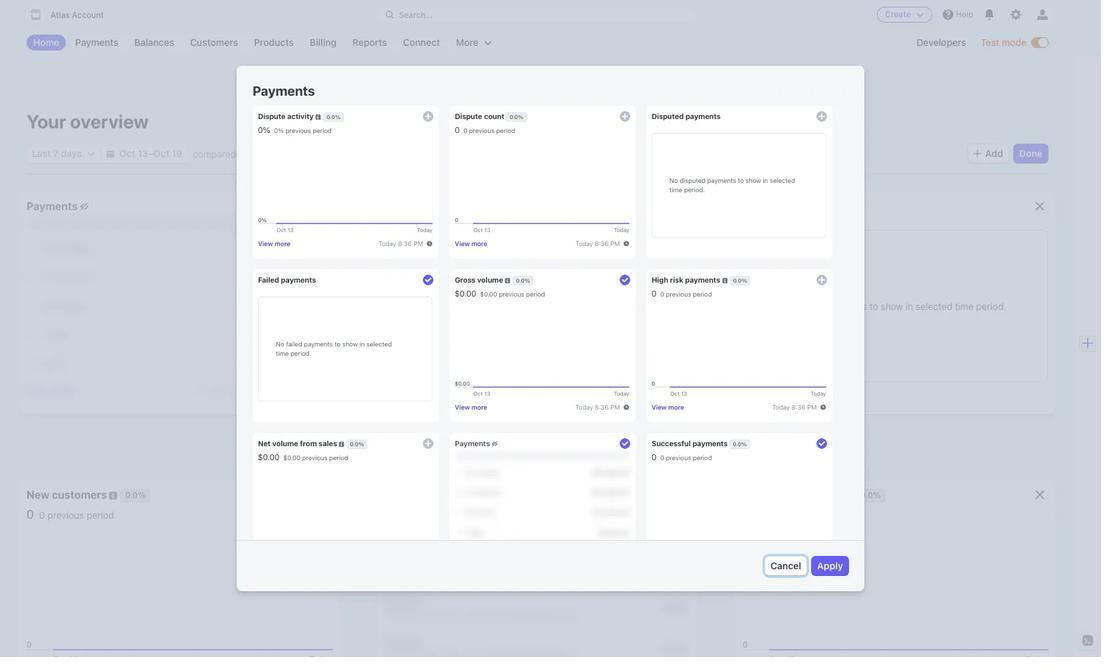 Task type: vqa. For each thing, say whether or not it's contained in the screenshot.
Reports link
no



Task type: describe. For each thing, give the bounding box(es) containing it.
last 7 days
[[32, 148, 82, 159]]

failed
[[800, 300, 823, 312]]

your overview
[[27, 110, 149, 132]]

1 $5000.00 from the top
[[287, 329, 332, 340]]

last 7 days button
[[27, 144, 100, 163]]

payments for failed payments
[[777, 200, 828, 212]]

payments inside alert dialog
[[253, 83, 315, 98]]

view more link
[[27, 384, 74, 396]]

1 horizontal spatial more
[[409, 385, 432, 396]]

2 oct from the left
[[154, 148, 169, 159]]

failed payments
[[743, 200, 828, 212]]

payments for successful payments
[[803, 489, 854, 501]]

done button
[[1015, 144, 1049, 163]]

to
[[870, 300, 879, 312]]

time period.
[[956, 300, 1007, 312]]

toolbar containing add
[[969, 144, 1049, 163]]

previous inside the gross volume $0.00 $0.00 previous period
[[449, 221, 486, 232]]

2 $5000.00 from the top
[[287, 358, 332, 370]]

customers for new
[[52, 489, 107, 501]]

cancel
[[771, 560, 802, 572]]

0 horizontal spatial more
[[51, 384, 74, 396]]

1 horizontal spatial $0.00
[[422, 221, 447, 232]]

days
[[61, 148, 82, 159]]

0 vertical spatial cell
[[27, 299, 332, 312]]

2 horizontal spatial previous
[[764, 510, 801, 521]]

cancel button
[[766, 557, 807, 576]]

done
[[1020, 148, 1043, 159]]

previous inside 0 0 previous period
[[47, 510, 84, 521]]

row inside top customers by spend button
[[385, 548, 690, 588]]

top
[[385, 489, 404, 501]]

new customers
[[27, 489, 107, 501]]

show
[[881, 300, 904, 312]]

7
[[53, 148, 58, 159]]

create button
[[878, 7, 933, 23]]

notifications image
[[985, 9, 995, 20]]

0 previous period
[[756, 510, 831, 521]]

volume
[[418, 200, 455, 212]]

$22,000.00
[[278, 270, 332, 282]]

2 horizontal spatial period
[[804, 510, 831, 521]]

customers for top
[[406, 489, 461, 501]]

no
[[785, 300, 797, 312]]

apply
[[818, 560, 844, 572]]

0 0 previous period
[[27, 508, 114, 522]]

payments grid
[[27, 233, 332, 379]]



Task type: locate. For each thing, give the bounding box(es) containing it.
$0.00 down the volume
[[422, 221, 447, 232]]

1 oct from the left
[[120, 148, 135, 159]]

0 horizontal spatial oct
[[120, 148, 135, 159]]

payments alert dialog
[[237, 66, 865, 657]]

row
[[385, 548, 690, 588]]

period
[[488, 221, 516, 232], [87, 510, 114, 521], [804, 510, 831, 521]]

add
[[986, 148, 1004, 159]]

previous down new customers
[[47, 510, 84, 521]]

1 vertical spatial payments
[[826, 300, 868, 312]]

$0.00 down the gross
[[385, 219, 416, 233]]

1 horizontal spatial view
[[385, 385, 407, 396]]

payments
[[777, 200, 828, 212], [826, 300, 868, 312], [803, 489, 854, 501]]

view
[[27, 384, 48, 396], [385, 385, 407, 396]]

top customers by spend
[[385, 489, 511, 501]]

customers up 0 0 previous period
[[52, 489, 107, 501]]

gross volume $0.00 $0.00 previous period
[[385, 200, 516, 233]]

cell inside top customers by spend button
[[385, 516, 690, 540]]

1 customers from the left
[[52, 489, 107, 501]]

–
[[148, 148, 154, 159]]

previous
[[449, 221, 486, 232], [47, 510, 84, 521], [764, 510, 801, 521]]

payments left to on the right top of the page
[[826, 300, 868, 312]]

19
[[172, 148, 182, 159]]

no failed payments to show in selected time period.
[[785, 300, 1007, 312]]

gross
[[385, 200, 415, 212]]

2 horizontal spatial 0
[[756, 510, 762, 521]]

13
[[138, 148, 148, 159]]

failed
[[743, 200, 774, 212]]

1 vertical spatial $5000.00
[[287, 358, 332, 370]]

0 horizontal spatial view
[[27, 384, 48, 396]]

0 horizontal spatial previous
[[47, 510, 84, 521]]

1 horizontal spatial view more
[[385, 385, 432, 396]]

selected
[[916, 300, 953, 312]]

0 horizontal spatial view more
[[27, 384, 74, 396]]

oct 13 – oct 19
[[120, 148, 182, 159]]

new
[[27, 489, 49, 501]]

1 horizontal spatial period
[[488, 221, 516, 232]]

0 inside 0 0 previous period
[[39, 510, 45, 521]]

customers left by
[[406, 489, 461, 501]]

top customers by spend button
[[377, 479, 698, 657]]

spend
[[479, 489, 511, 501]]

2 customers from the left
[[406, 489, 461, 501]]

more
[[51, 384, 74, 396], [409, 385, 432, 396]]

1 horizontal spatial previous
[[449, 221, 486, 232]]

payments
[[253, 83, 315, 98], [27, 200, 78, 212]]

1 horizontal spatial oct
[[154, 148, 169, 159]]

0
[[27, 508, 34, 522], [39, 510, 45, 521], [756, 510, 762, 521]]

payments right the failed
[[777, 200, 828, 212]]

toolbar
[[969, 144, 1049, 163]]

oct
[[120, 148, 135, 159], [154, 148, 169, 159]]

1 horizontal spatial payments
[[253, 83, 315, 98]]

1 vertical spatial cell
[[385, 516, 690, 540]]

view more
[[27, 384, 74, 396], [385, 385, 432, 396]]

cell
[[27, 299, 332, 312], [385, 516, 690, 540]]

customers inside top customers by spend button
[[406, 489, 461, 501]]

oct left 13
[[120, 148, 135, 159]]

0 horizontal spatial period
[[87, 510, 114, 521]]

0 vertical spatial $5000.00
[[287, 329, 332, 340]]

0 horizontal spatial $0.00
[[385, 219, 416, 233]]

period inside 0 0 previous period
[[87, 510, 114, 521]]

in
[[906, 300, 914, 312]]

payments up 0 previous period
[[803, 489, 854, 501]]

0 vertical spatial payments
[[777, 200, 828, 212]]

0 horizontal spatial payments
[[27, 200, 78, 212]]

your
[[27, 110, 66, 132]]

2 vertical spatial payments
[[803, 489, 854, 501]]

$25,000.00
[[278, 241, 332, 253]]

figure
[[27, 0, 699, 28], [27, 0, 699, 28]]

1 horizontal spatial 0
[[39, 510, 45, 521]]

$5000.00
[[287, 329, 332, 340], [287, 358, 332, 370]]

top customers by spend grid
[[385, 508, 690, 657]]

1 horizontal spatial customers
[[406, 489, 461, 501]]

overview
[[70, 110, 149, 132]]

$0.00
[[385, 219, 416, 233], [422, 221, 447, 232]]

1 vertical spatial payments
[[27, 200, 78, 212]]

oct left 19
[[154, 148, 169, 159]]

successful
[[743, 489, 800, 501]]

customers
[[52, 489, 107, 501], [406, 489, 461, 501]]

1 horizontal spatial cell
[[385, 516, 690, 540]]

successful payments
[[743, 489, 854, 501]]

0 horizontal spatial cell
[[27, 299, 332, 312]]

create
[[886, 9, 912, 19]]

0 vertical spatial payments
[[253, 83, 315, 98]]

0 for 0 previous period
[[756, 510, 762, 521]]

previous down successful
[[764, 510, 801, 521]]

0 horizontal spatial 0
[[27, 508, 34, 522]]

period inside the gross volume $0.00 $0.00 previous period
[[488, 221, 516, 232]]

0 horizontal spatial customers
[[52, 489, 107, 501]]

by
[[464, 489, 477, 501]]

apply button
[[812, 557, 849, 576]]

last
[[32, 148, 51, 159]]

0 for 0 0 previous period
[[27, 508, 34, 522]]

add button
[[969, 144, 1009, 163]]

previous down the volume
[[449, 221, 486, 232]]



